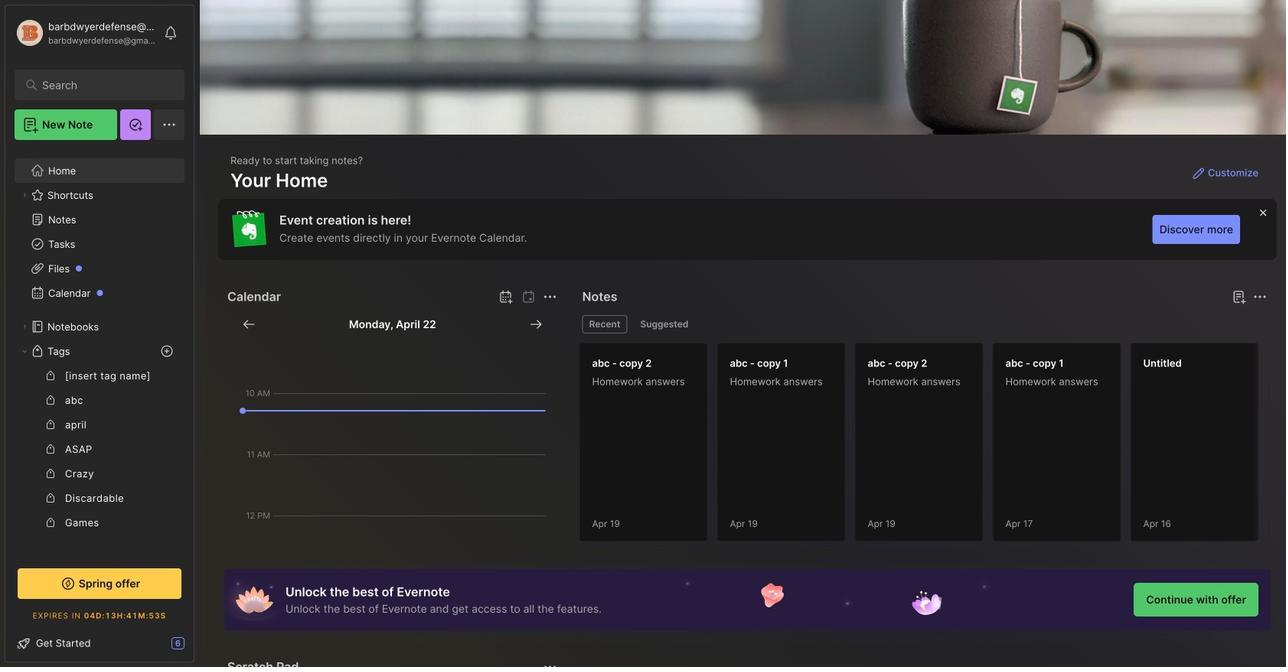 Task type: vqa. For each thing, say whether or not it's contained in the screenshot.
2nd Nov 14 from the bottom
no



Task type: locate. For each thing, give the bounding box(es) containing it.
Help and Learning task checklist field
[[5, 632, 194, 656]]

1 more actions field from the top
[[540, 286, 561, 308]]

0 vertical spatial more actions field
[[540, 286, 561, 308]]

expand notebooks image
[[20, 322, 29, 332]]

row group
[[579, 343, 1287, 551]]

tree
[[5, 149, 194, 668]]

more actions image
[[541, 288, 560, 306]]

main element
[[0, 0, 199, 668]]

new evernote calendar event image
[[497, 288, 515, 306]]

tab list
[[583, 316, 1265, 334]]

1 vertical spatial more actions field
[[540, 657, 561, 668]]

group
[[15, 364, 185, 668]]

More actions field
[[540, 286, 561, 308], [540, 657, 561, 668]]

more actions image
[[541, 659, 560, 668]]

tab
[[583, 316, 627, 334], [634, 316, 696, 334]]

None search field
[[42, 76, 164, 94]]

1 horizontal spatial tab
[[634, 316, 696, 334]]

0 horizontal spatial tab
[[583, 316, 627, 334]]



Task type: describe. For each thing, give the bounding box(es) containing it.
2 more actions field from the top
[[540, 657, 561, 668]]

group inside tree
[[15, 364, 185, 668]]

click to collapse image
[[193, 639, 205, 658]]

Choose date to view field
[[349, 317, 436, 332]]

1 tab from the left
[[583, 316, 627, 334]]

none search field inside main element
[[42, 76, 164, 94]]

Search text field
[[42, 78, 164, 93]]

Account field
[[15, 18, 156, 48]]

expand tags image
[[20, 347, 29, 356]]

tree inside main element
[[5, 149, 194, 668]]

2 tab from the left
[[634, 316, 696, 334]]



